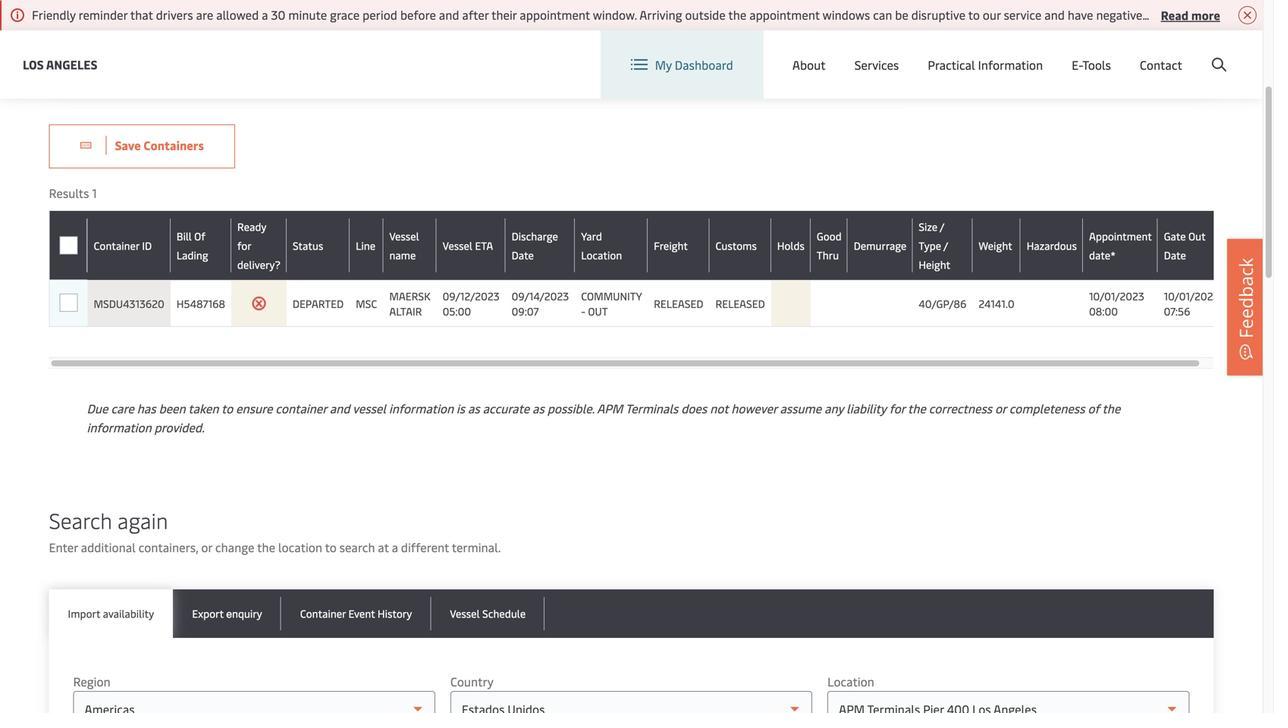 Task type: describe. For each thing, give the bounding box(es) containing it.
results 1
[[49, 185, 97, 201]]

community
[[581, 289, 642, 303]]

reminder
[[79, 6, 128, 23]]

save containers
[[115, 137, 204, 153]]

create
[[1152, 44, 1187, 61]]

our
[[983, 6, 1001, 23]]

1 horizontal spatial and
[[439, 6, 459, 23]]

does
[[682, 400, 707, 417]]

save containers button
[[49, 124, 235, 168]]

import availability
[[68, 606, 154, 621]]

10/01/2023 07:56
[[1165, 289, 1220, 318]]

negative
[[1097, 6, 1143, 23]]

vessel for vessel schedule
[[450, 606, 480, 621]]

to inside due care has been taken to ensure container and vessel information is as accurate as possible. apm terminals does not however assume any liability for the correctness or completeness of the information provided.
[[221, 400, 233, 417]]

not
[[710, 400, 729, 417]]

different
[[401, 539, 449, 555]]

2 vertical spatial /
[[944, 238, 949, 253]]

maersk
[[390, 289, 431, 303]]

date inside gate out date
[[1165, 248, 1187, 262]]

line
[[356, 238, 376, 253]]

departed
[[293, 296, 344, 311]]

my dashboard button
[[631, 30, 734, 99]]

24141.0
[[979, 296, 1015, 311]]

los angeles link
[[23, 55, 98, 74]]

export
[[192, 606, 224, 621]]

results
[[49, 185, 89, 201]]

about button
[[793, 30, 826, 99]]

vessel
[[353, 400, 386, 417]]

region
[[73, 673, 111, 690]]

msc
[[356, 296, 377, 311]]

accurate
[[483, 400, 530, 417]]

10/01/2023 for 07:56
[[1165, 289, 1220, 303]]

to inside the search again enter additional containers, or change the location to search at a different terminal.
[[325, 539, 337, 555]]

container event history
[[300, 606, 412, 621]]

minute
[[289, 6, 327, 23]]

1 appointment from the left
[[520, 6, 590, 23]]

1 drivers from the left
[[156, 6, 193, 23]]

10/01/2023 for 08:00
[[1090, 289, 1145, 303]]

ready
[[237, 219, 267, 234]]

vessel schedule
[[450, 606, 526, 621]]

los
[[23, 56, 44, 72]]

09:07
[[512, 304, 539, 318]]

period
[[363, 6, 398, 23]]

due care has been taken to ensure container and vessel information is as accurate as possible. apm terminals does not however assume any liability for the correctness or completeness of the information provided.
[[87, 400, 1121, 436]]

friendly reminder that drivers are allowed a 30 minute grace period before and after their appointment window. arriving outside the appointment windows can be disruptive to our service and have negative impacts on drivers who 
[[32, 6, 1275, 23]]

be
[[896, 6, 909, 23]]

/ for login
[[1144, 44, 1149, 61]]

the inside the search again enter additional containers, or change the location to search at a different terminal.
[[257, 539, 275, 555]]

40/gp/86
[[919, 296, 967, 311]]

2 released from the left
[[716, 296, 765, 311]]

their
[[492, 6, 517, 23]]

container
[[276, 400, 327, 417]]

country
[[451, 673, 494, 690]]

09/12/2023
[[443, 289, 500, 303]]

0 vertical spatial information
[[389, 400, 454, 417]]

discharge
[[512, 229, 558, 243]]

care
[[111, 400, 134, 417]]

date*
[[1090, 248, 1116, 262]]

name
[[390, 248, 416, 262]]

2 drivers from the left
[[1209, 6, 1246, 23]]

liability
[[847, 400, 887, 417]]

container event history button
[[281, 590, 431, 638]]

09/14/2023
[[512, 289, 569, 303]]

practical
[[928, 56, 976, 73]]

type
[[919, 238, 942, 253]]

of
[[1088, 400, 1100, 417]]

tab list containing import availability
[[49, 590, 1214, 638]]

on
[[1192, 6, 1206, 23]]

yard location
[[581, 229, 622, 262]]

30
[[271, 6, 286, 23]]

search again enter additional containers, or change the location to search at a different terminal.
[[49, 506, 501, 555]]

login / create account link
[[1084, 30, 1235, 75]]

search
[[340, 539, 375, 555]]

container for container event history
[[300, 606, 346, 621]]

containers,
[[139, 539, 198, 555]]

can
[[874, 6, 893, 23]]

are
[[196, 6, 213, 23]]

close alert image
[[1239, 6, 1257, 24]]

read more button
[[1162, 5, 1221, 24]]

customs
[[716, 238, 757, 253]]

service
[[1004, 6, 1042, 23]]

read more
[[1162, 7, 1221, 23]]

2 horizontal spatial and
[[1045, 6, 1065, 23]]

practical information button
[[928, 30, 1044, 99]]

1 vertical spatial information
[[87, 419, 151, 436]]

services
[[855, 56, 899, 73]]

h5487168
[[177, 296, 225, 311]]

1 as from the left
[[468, 400, 480, 417]]

terminals
[[626, 400, 679, 417]]

login / create account
[[1112, 44, 1235, 61]]

export еnquiry button
[[173, 590, 281, 638]]

been
[[159, 400, 186, 417]]

container for container id
[[94, 238, 139, 253]]

account
[[1190, 44, 1235, 61]]

window.
[[593, 6, 637, 23]]

apm
[[597, 400, 623, 417]]

has
[[137, 400, 156, 417]]

1 released from the left
[[654, 296, 704, 311]]

of
[[194, 229, 205, 243]]



Task type: vqa. For each thing, say whether or not it's contained in the screenshot.
10/01/2023 08:00 at right
yes



Task type: locate. For each thing, give the bounding box(es) containing it.
1 vertical spatial or
[[201, 539, 212, 555]]

contact
[[1141, 56, 1183, 73]]

for down ready
[[237, 238, 252, 253]]

0 vertical spatial to
[[969, 6, 980, 23]]

1 vertical spatial for
[[890, 400, 906, 417]]

or right correctness
[[996, 400, 1007, 417]]

ready for delivery?
[[237, 219, 281, 272]]

/ right login
[[1144, 44, 1149, 61]]

and inside due care has been taken to ensure container and vessel information is as accurate as possible. apm terminals does not however assume any liability for the correctness or completeness of the information provided.
[[330, 400, 350, 417]]

import availability button
[[49, 590, 173, 638]]

drivers right on
[[1209, 6, 1246, 23]]

09/14/2023 09:07
[[512, 289, 569, 318]]

a inside the search again enter additional containers, or change the location to search at a different terminal.
[[392, 539, 398, 555]]

switch location button
[[812, 44, 922, 61]]

status
[[293, 238, 323, 253]]

appointment right their
[[520, 6, 590, 23]]

gate out date
[[1165, 229, 1206, 262]]

however
[[732, 400, 777, 417]]

and
[[439, 6, 459, 23], [1045, 6, 1065, 23], [330, 400, 350, 417]]

or inside due care has been taken to ensure container and vessel information is as accurate as possible. apm terminals does not however assume any liability for the correctness or completeness of the information provided.
[[996, 400, 1007, 417]]

arriving
[[640, 6, 683, 23]]

windows
[[823, 6, 871, 23]]

released
[[654, 296, 704, 311], [716, 296, 765, 311]]

community - out
[[581, 289, 642, 318]]

container inside button
[[300, 606, 346, 621]]

lading
[[177, 248, 208, 262]]

who
[[1249, 6, 1272, 23]]

search
[[49, 506, 112, 535]]

weight
[[979, 238, 1013, 253]]

1 horizontal spatial for
[[890, 400, 906, 417]]

1 horizontal spatial appointment
[[750, 6, 820, 23]]

2 as from the left
[[533, 400, 545, 417]]

/ right size
[[940, 219, 945, 234]]

the right change
[[257, 539, 275, 555]]

1
[[92, 185, 97, 201]]

information left is
[[389, 400, 454, 417]]

0 vertical spatial /
[[1144, 44, 1149, 61]]

out
[[588, 304, 608, 318]]

size
[[919, 219, 938, 234]]

to left our
[[969, 6, 980, 23]]

released down customs
[[716, 296, 765, 311]]

10/01/2023 up '07:56' at the right top
[[1165, 289, 1220, 303]]

vessel left eta
[[443, 238, 473, 253]]

information down care at the left of the page
[[87, 419, 151, 436]]

0 vertical spatial location
[[875, 44, 922, 61]]

/ for size
[[940, 219, 945, 234]]

1 vertical spatial container
[[300, 606, 346, 621]]

0 horizontal spatial information
[[87, 419, 151, 436]]

export еnquiry
[[192, 606, 262, 621]]

vessel left schedule
[[450, 606, 480, 621]]

1 vertical spatial to
[[221, 400, 233, 417]]

the left correctness
[[908, 400, 926, 417]]

vessel eta
[[443, 238, 493, 253]]

1 horizontal spatial a
[[392, 539, 398, 555]]

history
[[378, 606, 412, 621]]

provided.
[[154, 419, 205, 436]]

for inside due care has been taken to ensure container and vessel information is as accurate as possible. apm terminals does not however assume any liability for the correctness or completeness of the information provided.
[[890, 400, 906, 417]]

to right taken
[[221, 400, 233, 417]]

1 horizontal spatial to
[[325, 539, 337, 555]]

have
[[1068, 6, 1094, 23]]

feedback
[[1234, 258, 1259, 338]]

terminal.
[[452, 539, 501, 555]]

the right of
[[1103, 400, 1121, 417]]

0 horizontal spatial to
[[221, 400, 233, 417]]

0 horizontal spatial for
[[237, 238, 252, 253]]

the right outside on the top
[[729, 6, 747, 23]]

thru
[[817, 248, 839, 262]]

global
[[971, 45, 1006, 61]]

/ right the type
[[944, 238, 949, 253]]

vessel up name at left top
[[390, 229, 419, 243]]

for inside the ready for delivery?
[[237, 238, 252, 253]]

more
[[1192, 7, 1221, 23]]

0 horizontal spatial and
[[330, 400, 350, 417]]

None checkbox
[[59, 236, 77, 255], [59, 294, 78, 312], [59, 236, 77, 255], [59, 294, 78, 312]]

or inside the search again enter additional containers, or change the location to search at a different terminal.
[[201, 539, 212, 555]]

containers
[[144, 137, 204, 153]]

demurrage
[[854, 238, 907, 253]]

height
[[919, 257, 951, 272]]

e-tools
[[1072, 56, 1112, 73]]

1 horizontal spatial as
[[533, 400, 545, 417]]

0 horizontal spatial appointment
[[520, 6, 590, 23]]

container
[[94, 238, 139, 253], [300, 606, 346, 621]]

as right is
[[468, 400, 480, 417]]

is
[[457, 400, 465, 417]]

1 horizontal spatial date
[[1165, 248, 1187, 262]]

outside
[[686, 6, 726, 23]]

1 horizontal spatial location
[[828, 673, 875, 690]]

friendly
[[32, 6, 76, 23]]

vessel for vessel name
[[390, 229, 419, 243]]

login
[[1112, 44, 1142, 61]]

05:00
[[443, 304, 471, 318]]

0 horizontal spatial container
[[94, 238, 139, 253]]

0 horizontal spatial as
[[468, 400, 480, 417]]

before
[[401, 6, 436, 23]]

1 horizontal spatial drivers
[[1209, 6, 1246, 23]]

еnquiry
[[226, 606, 262, 621]]

2 horizontal spatial to
[[969, 6, 980, 23]]

0 vertical spatial container
[[94, 238, 139, 253]]

for
[[237, 238, 252, 253], [890, 400, 906, 417]]

due
[[87, 400, 108, 417]]

as right accurate
[[533, 400, 545, 417]]

drivers
[[156, 6, 193, 23], [1209, 6, 1246, 23]]

eta
[[475, 238, 493, 253]]

contact button
[[1141, 30, 1183, 99]]

1 horizontal spatial 10/01/2023
[[1165, 289, 1220, 303]]

/
[[1144, 44, 1149, 61], [940, 219, 945, 234], [944, 238, 949, 253]]

global menu
[[971, 45, 1040, 61]]

maersk altair
[[390, 289, 431, 318]]

2 horizontal spatial location
[[875, 44, 922, 61]]

vessel name
[[390, 229, 419, 262]]

0 vertical spatial for
[[237, 238, 252, 253]]

additional
[[81, 539, 136, 555]]

or left change
[[201, 539, 212, 555]]

a right the at
[[392, 539, 398, 555]]

location inside button
[[875, 44, 922, 61]]

not ready image
[[251, 296, 267, 311]]

practical information
[[928, 56, 1044, 73]]

container id
[[94, 238, 152, 253]]

for right liability
[[890, 400, 906, 417]]

out
[[1189, 229, 1206, 243]]

the
[[729, 6, 747, 23], [908, 400, 926, 417], [1103, 400, 1121, 417], [257, 539, 275, 555]]

2 vertical spatial location
[[828, 673, 875, 690]]

freight
[[654, 238, 688, 253]]

1 vertical spatial location
[[581, 248, 622, 262]]

discharge date
[[512, 229, 558, 262]]

container left event
[[300, 606, 346, 621]]

location
[[875, 44, 922, 61], [581, 248, 622, 262], [828, 673, 875, 690]]

1 horizontal spatial information
[[389, 400, 454, 417]]

to left the search
[[325, 539, 337, 555]]

1 horizontal spatial container
[[300, 606, 346, 621]]

2 appointment from the left
[[750, 6, 820, 23]]

0 vertical spatial or
[[996, 400, 1007, 417]]

that
[[130, 6, 153, 23]]

and left vessel
[[330, 400, 350, 417]]

released down the 'freight'
[[654, 296, 704, 311]]

vessel inside button
[[450, 606, 480, 621]]

import
[[68, 606, 100, 621]]

1 vertical spatial a
[[392, 539, 398, 555]]

date down the gate
[[1165, 248, 1187, 262]]

los angeles
[[23, 56, 98, 72]]

and left "after"
[[439, 6, 459, 23]]

vessel
[[390, 229, 419, 243], [443, 238, 473, 253], [450, 606, 480, 621]]

2 10/01/2023 from the left
[[1165, 289, 1220, 303]]

0 vertical spatial a
[[262, 6, 268, 23]]

appointment up about popup button at the right of the page
[[750, 6, 820, 23]]

availability
[[103, 606, 154, 621]]

a
[[262, 6, 268, 23], [392, 539, 398, 555]]

0 horizontal spatial drivers
[[156, 6, 193, 23]]

drivers left are
[[156, 6, 193, 23]]

schedule
[[483, 606, 526, 621]]

ensure
[[236, 400, 273, 417]]

1 date from the left
[[512, 248, 534, 262]]

date down 'discharge'
[[512, 248, 534, 262]]

2 date from the left
[[1165, 248, 1187, 262]]

date inside discharge date
[[512, 248, 534, 262]]

assume
[[780, 400, 822, 417]]

vessel for vessel eta
[[443, 238, 473, 253]]

any
[[825, 400, 844, 417]]

10/01/2023 up 08:00 on the right top of the page
[[1090, 289, 1145, 303]]

feedback button
[[1228, 239, 1266, 376]]

0 horizontal spatial location
[[581, 248, 622, 262]]

1 horizontal spatial or
[[996, 400, 1007, 417]]

location for switch
[[875, 44, 922, 61]]

tab list
[[49, 590, 1214, 638]]

1 vertical spatial /
[[940, 219, 945, 234]]

0 horizontal spatial or
[[201, 539, 212, 555]]

and left "have"
[[1045, 6, 1065, 23]]

as
[[468, 400, 480, 417], [533, 400, 545, 417]]

save
[[115, 137, 141, 153]]

good thru
[[817, 229, 842, 262]]

completeness
[[1010, 400, 1086, 417]]

0 horizontal spatial 10/01/2023
[[1090, 289, 1145, 303]]

0 horizontal spatial a
[[262, 6, 268, 23]]

a left 30
[[262, 6, 268, 23]]

1 horizontal spatial released
[[716, 296, 765, 311]]

container left id
[[94, 238, 139, 253]]

0 horizontal spatial date
[[512, 248, 534, 262]]

my dashboard
[[655, 56, 734, 73]]

1 10/01/2023 from the left
[[1090, 289, 1145, 303]]

2 vertical spatial to
[[325, 539, 337, 555]]

None checkbox
[[59, 236, 78, 254], [60, 294, 78, 313], [59, 236, 78, 254], [60, 294, 78, 313]]

date
[[512, 248, 534, 262], [1165, 248, 1187, 262]]

taken
[[188, 400, 219, 417]]

correctness
[[929, 400, 993, 417]]

id
[[142, 238, 152, 253]]

0 horizontal spatial released
[[654, 296, 704, 311]]

location for yard
[[581, 248, 622, 262]]



